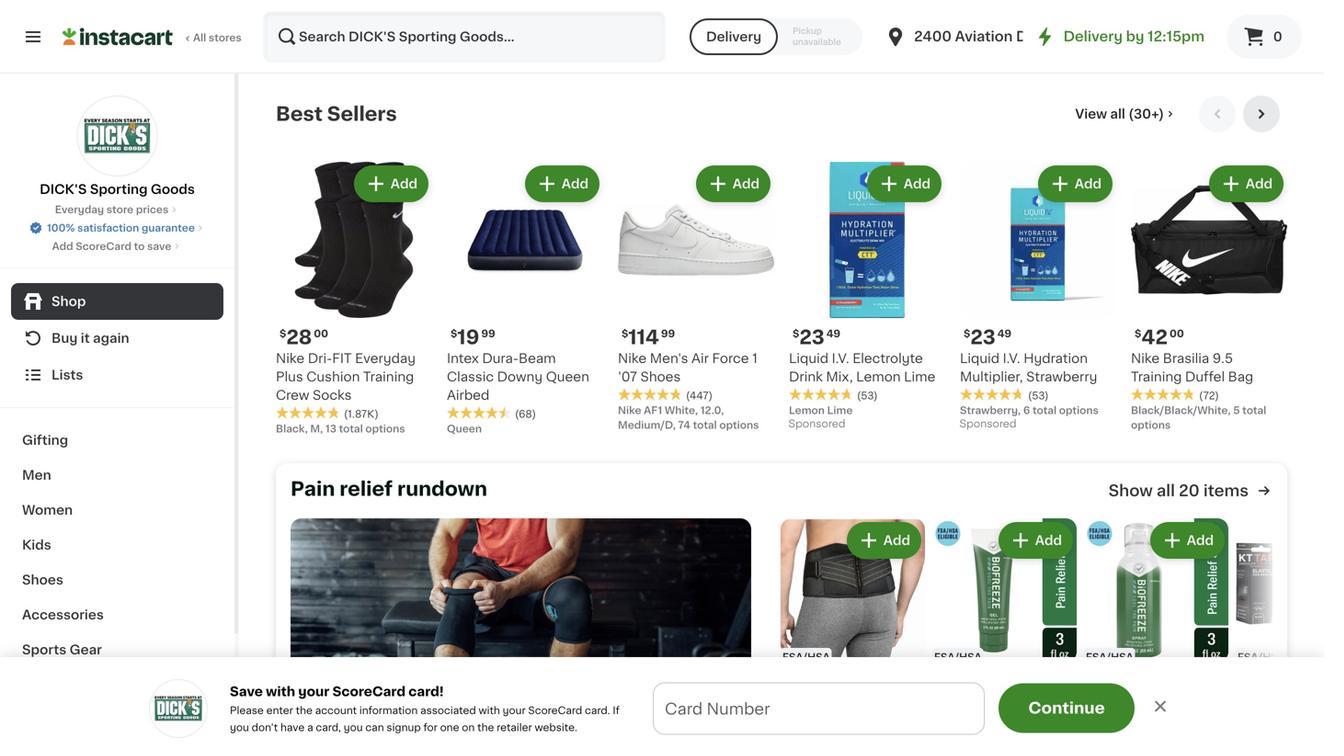 Task type: vqa. For each thing, say whether or not it's contained in the screenshot.
approximate at bottom left
no



Task type: describe. For each thing, give the bounding box(es) containing it.
orders
[[719, 709, 773, 724]]

everyday store prices
[[55, 205, 169, 215]]

delivery by 12:15pm link
[[1034, 26, 1205, 48]]

114
[[628, 328, 659, 347]]

42
[[1142, 328, 1168, 347]]

by
[[1126, 30, 1145, 43]]

Card Number text field
[[654, 684, 984, 734]]

show all 20 items
[[1109, 483, 1249, 499]]

one
[[440, 723, 459, 733]]

shoes inside nike men's air force 1 '07 shoes
[[641, 371, 681, 384]]

0 horizontal spatial everyday
[[55, 205, 104, 215]]

goods
[[151, 183, 195, 196]]

save
[[230, 686, 263, 699]]

(447)
[[686, 391, 713, 401]]

3
[[705, 709, 716, 724]]

options down strawberry
[[1059, 406, 1099, 416]]

item carousel region containing 19
[[751, 519, 1324, 750]]

gear for sports gear
[[70, 644, 102, 657]]

for
[[424, 723, 438, 733]]

men link
[[11, 458, 223, 493]]

black, m, 13 total options
[[276, 424, 405, 434]]

$ for black, m, 13 total options
[[280, 329, 286, 339]]

buy it again
[[52, 332, 129, 345]]

beam
[[519, 352, 556, 365]]

a
[[307, 723, 313, 733]]

everyday inside nike dri-fit everyday plus cushion training crew socks
[[355, 352, 416, 365]]

add button for nike men's air force 1 '07 shoes
[[698, 167, 769, 200]]

free
[[532, 709, 566, 724]]

(1.87k)
[[344, 409, 379, 419]]

card!
[[409, 686, 444, 699]]

item carousel region containing best sellers
[[276, 96, 1288, 449]]

nike for 28
[[276, 352, 305, 365]]

13
[[326, 424, 337, 434]]

accessories link
[[11, 598, 223, 633]]

force
[[712, 352, 749, 365]]

1 horizontal spatial the
[[477, 723, 494, 733]]

dura-
[[482, 352, 519, 365]]

rundown
[[397, 480, 487, 499]]

74
[[678, 420, 691, 430]]

0 vertical spatial your
[[298, 686, 330, 699]]

accessories inside 'link'
[[22, 609, 104, 622]]

total inside black/black/white, 5 total options
[[1243, 406, 1267, 416]]

sponsored badge image for drink
[[789, 419, 845, 430]]

nike for 114
[[618, 352, 647, 365]]

0 horizontal spatial buy
[[52, 332, 78, 345]]

100%
[[47, 223, 75, 233]]

information
[[360, 706, 418, 716]]

everyday store prices link
[[55, 202, 180, 217]]

get
[[498, 709, 528, 724]]

sports for sports gear accessories
[[22, 679, 66, 692]]

signup
[[387, 723, 421, 733]]

duffel
[[1185, 371, 1225, 384]]

all stores
[[193, 33, 242, 43]]

1 you from the left
[[230, 723, 249, 733]]

lemon inside liquid i.v. electrolyte drink mix, lemon lime
[[856, 371, 901, 384]]

dick's
[[40, 183, 87, 196]]

(53) for strawberry
[[1028, 391, 1049, 401]]

nike for 42
[[1131, 352, 1160, 365]]

outdoors
[[22, 714, 85, 727]]

12.0,
[[701, 406, 724, 416]]

instacart logo image
[[63, 26, 173, 48]]

buy any 2, save $5 for biofreeze menthol pain relieving gel fo
[[938, 699, 1035, 710]]

treatment tracker modal dialog
[[239, 683, 1324, 750]]

biofreeze menthol pain relieving gel fo
[[933, 716, 1074, 750]]

view all (30+)
[[1076, 108, 1164, 120]]

store
[[106, 205, 134, 215]]

brasilia
[[1163, 352, 1210, 365]]

sports for sports gear
[[22, 644, 66, 657]]

lists link
[[11, 357, 223, 394]]

relief
[[340, 480, 393, 499]]

$ 28 00
[[280, 328, 328, 347]]

again
[[93, 332, 129, 345]]

99 inside $ 114 99
[[661, 329, 675, 339]]

shop
[[52, 295, 86, 308]]

medium/d,
[[618, 420, 676, 430]]

account
[[315, 706, 357, 716]]

12:15pm
[[1148, 30, 1205, 43]]

add button for biofreeze menthol pain relieving spra
[[1152, 524, 1223, 557]]

dick's sporting goods link
[[40, 96, 195, 199]]

on inside treatment tracker modal dialog
[[640, 709, 661, 724]]

6
[[1023, 406, 1030, 416]]

1 vertical spatial dick's sporting goods logo image
[[149, 680, 208, 739]]

black/black/white,
[[1131, 406, 1231, 416]]

to
[[134, 241, 145, 252]]

nike inside nike af1 white, 12.0, medium/d, 74 total options
[[618, 406, 642, 416]]

add button for biofreeze menthol pain relieving gel fo
[[1000, 524, 1071, 557]]

buy it again link
[[11, 320, 223, 357]]

view
[[1076, 108, 1107, 120]]

shoes inside "link"
[[22, 574, 63, 587]]

multiplier,
[[960, 371, 1023, 384]]

guarantee
[[142, 223, 195, 233]]

if
[[613, 706, 620, 716]]

9.5
[[1213, 352, 1233, 365]]

0 vertical spatial 19
[[457, 328, 480, 347]]

2 horizontal spatial scorecard
[[528, 706, 582, 716]]

white,
[[665, 406, 698, 416]]

pain for biofreeze menthol pain relieving spra
[[1084, 734, 1112, 747]]

0 horizontal spatial the
[[296, 706, 313, 716]]

28
[[286, 328, 312, 347]]

sellers
[[327, 104, 397, 124]]

00 for 42
[[1170, 329, 1184, 339]]

biofreeze menthol pain relieving spra
[[1084, 716, 1223, 750]]

1 vertical spatial queen
[[447, 424, 482, 434]]

$ for queen
[[451, 329, 457, 339]]

00 for 28
[[314, 329, 328, 339]]

get free delivery on next 3 orders
[[498, 709, 773, 724]]

next
[[665, 709, 702, 724]]

continue button
[[999, 684, 1135, 733]]

fit
[[332, 352, 352, 365]]

satisfaction
[[77, 223, 139, 233]]

fsa/hsa inside button
[[1238, 653, 1285, 663]]

1 vertical spatial $ 19 99
[[785, 673, 829, 692]]

1 vertical spatial with
[[479, 706, 500, 716]]

scorecard inside add scorecard to save link
[[76, 241, 131, 252]]

prices
[[136, 205, 169, 215]]

relieving for biofreeze menthol pain relieving gel fo
[[964, 734, 1023, 747]]

$ for lemon lime
[[793, 329, 800, 339]]

liquid for liquid i.v. electrolyte drink mix, lemon lime
[[789, 352, 829, 365]]

all
[[193, 33, 206, 43]]

women link
[[11, 493, 223, 528]]

2 fsa/hsa from the left
[[934, 653, 982, 663]]

bag
[[1228, 371, 1254, 384]]

49 for hydration
[[998, 329, 1012, 339]]

air
[[692, 352, 709, 365]]

training inside the nike brasilia 9.5 training duffel bag
[[1131, 371, 1182, 384]]

delivery button
[[690, 18, 778, 55]]

$ for nike af1 white, 12.0, medium/d, 74 total options
[[622, 329, 628, 339]]

23 for liquid i.v. electrolyte drink mix, lemon lime
[[800, 328, 825, 347]]

(72)
[[1199, 391, 1219, 401]]

shop link
[[11, 283, 223, 320]]

liquid i.v. electrolyte drink mix, lemon lime
[[789, 352, 936, 384]]

mix,
[[826, 371, 853, 384]]

lists
[[52, 369, 83, 382]]

20
[[1179, 483, 1200, 499]]

strawberry
[[1027, 371, 1098, 384]]

sports gear
[[22, 644, 102, 657]]



Task type: locate. For each thing, give the bounding box(es) containing it.
2 49 from the left
[[998, 329, 1012, 339]]

main content
[[0, 74, 1324, 750]]

49 for electrolyte
[[827, 329, 841, 339]]

more button
[[972, 702, 1044, 731]]

accessories up recreation at the bottom left of page
[[105, 679, 187, 692]]

0 vertical spatial dick's sporting goods logo image
[[77, 96, 158, 177]]

0 vertical spatial item carousel region
[[276, 96, 1288, 449]]

view all (30+) button
[[1068, 96, 1185, 132]]

all left 20
[[1157, 483, 1175, 499]]

2 sports from the top
[[22, 679, 66, 692]]

options down 'black/black/white,'
[[1131, 420, 1171, 430]]

options down (1.87k)
[[365, 424, 405, 434]]

0 horizontal spatial delivery
[[706, 30, 762, 43]]

1 2, from the left
[[983, 699, 992, 710]]

2 buy any 2, save $5 from the left
[[1090, 699, 1186, 710]]

nike af1 white, 12.0, medium/d, 74 total options
[[618, 406, 759, 430]]

relieving inside biofreeze menthol pain relieving gel fo
[[964, 734, 1023, 747]]

$5 up the more
[[1021, 699, 1035, 710]]

1 horizontal spatial i.v.
[[1003, 352, 1021, 365]]

close image
[[1151, 698, 1170, 716]]

options inside black/black/white, 5 total options
[[1131, 420, 1171, 430]]

your up account
[[298, 686, 330, 699]]

nike inside nike dri-fit everyday plus cushion training crew socks
[[276, 352, 305, 365]]

sponsored badge image
[[789, 419, 845, 430], [960, 419, 1016, 430]]

nike inside nike men's air force 1 '07 shoes
[[618, 352, 647, 365]]

gear up sports gear accessories
[[70, 644, 102, 657]]

00 inside the $ 28 00
[[314, 329, 328, 339]]

pain inside biofreeze menthol pain relieving spra
[[1084, 734, 1112, 747]]

airbed
[[447, 389, 490, 402]]

save right to
[[147, 241, 171, 252]]

lime down electrolyte
[[904, 371, 936, 384]]

add button for nike dri-fit everyday plus cushion training crew socks
[[356, 167, 427, 200]]

all for (30+)
[[1110, 108, 1126, 120]]

you
[[230, 723, 249, 733], [344, 723, 363, 733]]

2 $ 23 49 from the left
[[964, 328, 1012, 347]]

menthol inside biofreeze menthol pain relieving spra
[[1149, 716, 1202, 728]]

dri-
[[308, 352, 332, 365]]

$ 114 99
[[622, 328, 675, 347]]

classic
[[447, 371, 494, 384]]

1 horizontal spatial 19
[[791, 673, 813, 692]]

relieving down the more
[[964, 734, 1023, 747]]

pain
[[291, 480, 335, 499], [933, 734, 960, 747], [1084, 734, 1112, 747]]

0 vertical spatial everyday
[[55, 205, 104, 215]]

2 00 from the left
[[1170, 329, 1184, 339]]

1 fsa/hsa from the left
[[783, 653, 830, 663]]

dick's sporting goods
[[40, 183, 195, 196]]

0 horizontal spatial 49
[[827, 329, 841, 339]]

lime inside liquid i.v. electrolyte drink mix, lemon lime
[[904, 371, 936, 384]]

everyday down dick's
[[55, 205, 104, 215]]

total right 6 on the right of the page
[[1033, 406, 1057, 416]]

1 vertical spatial sports
[[22, 679, 66, 692]]

0 horizontal spatial biofreeze
[[933, 716, 994, 728]]

1 $ 16 99 from the left
[[936, 673, 981, 692]]

shoes link
[[11, 563, 223, 598]]

0 horizontal spatial you
[[230, 723, 249, 733]]

lemon down drink
[[789, 406, 825, 416]]

the
[[296, 706, 313, 716], [477, 723, 494, 733]]

0 horizontal spatial i.v.
[[832, 352, 849, 365]]

$ 23 49 up multiplier,
[[964, 328, 1012, 347]]

add button for intex dura-beam classic downy queen airbed
[[527, 167, 598, 200]]

23 up drink
[[800, 328, 825, 347]]

dick's sporting goods logo image
[[77, 96, 158, 177], [149, 680, 208, 739]]

1 vertical spatial 19
[[791, 673, 813, 692]]

retailer
[[497, 723, 532, 733]]

the left retailer
[[477, 723, 494, 733]]

1 horizontal spatial buy
[[938, 699, 959, 710]]

delivery for delivery by 12:15pm
[[1064, 30, 1123, 43]]

1 horizontal spatial 23
[[971, 328, 996, 347]]

2, for biofreeze menthol pain relieving gel fo
[[983, 699, 992, 710]]

please
[[230, 706, 264, 716]]

1 horizontal spatial lime
[[904, 371, 936, 384]]

1 any from the left
[[961, 699, 980, 710]]

1 buy any 2, save $5 from the left
[[938, 699, 1035, 710]]

save up biofreeze menthol pain relieving spra
[[1146, 699, 1171, 710]]

2 16 from the left
[[1095, 673, 1117, 692]]

2 gear from the top
[[70, 679, 102, 692]]

$ for black/black/white, 5 total options
[[1135, 329, 1142, 339]]

options down 12.0,
[[720, 420, 759, 430]]

gear up the &
[[70, 679, 102, 692]]

on inside save with your scorecard card! please enter the account information associated with your scorecard card. if you don't have a card, you can signup for one on the retailer website.
[[462, 723, 475, 733]]

$ 16 99 up more button
[[936, 673, 981, 692]]

gear inside sports gear accessories link
[[70, 679, 102, 692]]

lemon
[[856, 371, 901, 384], [789, 406, 825, 416]]

add button for nike brasilia 9.5 training duffel bag
[[1211, 167, 1282, 200]]

save inside add scorecard to save link
[[147, 241, 171, 252]]

$5 right close 'icon' on the bottom of the page
[[1173, 699, 1186, 710]]

save for biofreeze menthol pain relieving spra
[[1146, 699, 1171, 710]]

with up "enter"
[[266, 686, 295, 699]]

intex
[[447, 352, 479, 365]]

0 horizontal spatial pain
[[291, 480, 335, 499]]

1 sponsored badge image from the left
[[789, 419, 845, 430]]

0 horizontal spatial 00
[[314, 329, 328, 339]]

1 horizontal spatial with
[[479, 706, 500, 716]]

0 vertical spatial the
[[296, 706, 313, 716]]

scorecard up information
[[333, 686, 406, 699]]

relieving
[[964, 734, 1023, 747], [1115, 734, 1174, 747]]

with
[[266, 686, 295, 699], [479, 706, 500, 716]]

any up biofreeze menthol pain relieving gel fo
[[961, 699, 980, 710]]

sponsored badge image for multiplier,
[[960, 419, 1016, 430]]

1 horizontal spatial scorecard
[[333, 686, 406, 699]]

i.v. up mix, at the right of page
[[832, 352, 849, 365]]

0 horizontal spatial $5
[[1021, 699, 1035, 710]]

all for 20
[[1157, 483, 1175, 499]]

i.v. for hydration
[[1003, 352, 1021, 365]]

any left close 'icon' on the bottom of the page
[[1113, 699, 1132, 710]]

2 $5 from the left
[[1173, 699, 1186, 710]]

1 horizontal spatial 2,
[[1135, 699, 1144, 710]]

nike inside the nike brasilia 9.5 training duffel bag
[[1131, 352, 1160, 365]]

1 vertical spatial scorecard
[[333, 686, 406, 699]]

0 vertical spatial with
[[266, 686, 295, 699]]

0 horizontal spatial training
[[363, 371, 414, 384]]

1 horizontal spatial all
[[1157, 483, 1175, 499]]

you down please
[[230, 723, 249, 733]]

1 relieving from the left
[[964, 734, 1023, 747]]

0 horizontal spatial accessories
[[22, 609, 104, 622]]

0 horizontal spatial relieving
[[964, 734, 1023, 747]]

$ for strawberry, 6 total options
[[964, 329, 971, 339]]

0 horizontal spatial menthol
[[997, 716, 1051, 728]]

relieving for biofreeze menthol pain relieving spra
[[1115, 734, 1174, 747]]

black/black/white, 5 total options
[[1131, 406, 1267, 430]]

menthol for biofreeze menthol pain relieving spra
[[1149, 716, 1202, 728]]

2, left close 'icon' on the bottom of the page
[[1135, 699, 1144, 710]]

1 horizontal spatial $ 16 99
[[1088, 673, 1132, 692]]

1 biofreeze from the left
[[933, 716, 994, 728]]

menthol for biofreeze menthol pain relieving gel fo
[[997, 716, 1051, 728]]

your up retailer
[[503, 706, 526, 716]]

2 23 from the left
[[971, 328, 996, 347]]

product group containing 114
[[618, 162, 774, 433]]

16
[[943, 673, 965, 692], [1095, 673, 1117, 692]]

nike up plus
[[276, 352, 305, 365]]

2 liquid from the left
[[960, 352, 1000, 365]]

1 horizontal spatial 00
[[1170, 329, 1184, 339]]

0 horizontal spatial scorecard
[[76, 241, 131, 252]]

2400 aviation dr button
[[885, 11, 1033, 63]]

1 liquid from the left
[[789, 352, 829, 365]]

1 vertical spatial the
[[477, 723, 494, 733]]

save up the more
[[995, 699, 1019, 710]]

fsa/hsa button
[[1236, 519, 1324, 750]]

1 horizontal spatial any
[[1113, 699, 1132, 710]]

sports up outdoors
[[22, 679, 66, 692]]

$ 23 49 up drink
[[793, 328, 841, 347]]

1 i.v. from the left
[[832, 352, 849, 365]]

sports up sports gear accessories
[[22, 644, 66, 657]]

add
[[391, 178, 418, 190], [562, 178, 589, 190], [733, 178, 760, 190], [904, 178, 931, 190], [1075, 178, 1102, 190], [1246, 178, 1273, 190], [52, 241, 73, 252], [884, 534, 911, 547], [1035, 534, 1062, 547], [1187, 534, 1214, 547]]

intex dura-beam classic downy queen airbed
[[447, 352, 589, 402]]

0 horizontal spatial save
[[147, 241, 171, 252]]

2 i.v. from the left
[[1003, 352, 1021, 365]]

biofreeze
[[933, 716, 994, 728], [1084, 716, 1146, 728]]

kids
[[22, 539, 51, 552]]

2 sponsored badge image from the left
[[960, 419, 1016, 430]]

1 vertical spatial lemon
[[789, 406, 825, 416]]

black,
[[276, 424, 308, 434]]

scorecard down satisfaction
[[76, 241, 131, 252]]

associated
[[420, 706, 476, 716]]

0 vertical spatial sports
[[22, 644, 66, 657]]

1 horizontal spatial 49
[[998, 329, 1012, 339]]

liquid up multiplier,
[[960, 352, 1000, 365]]

16 up the continue
[[1095, 673, 1117, 692]]

1 vertical spatial accessories
[[105, 679, 187, 692]]

1 horizontal spatial save
[[995, 699, 1019, 710]]

gifting link
[[11, 423, 223, 458]]

1 horizontal spatial shoes
[[641, 371, 681, 384]]

can
[[365, 723, 384, 733]]

$ 16 99 for biofreeze menthol pain relieving spra
[[1088, 673, 1132, 692]]

on
[[640, 709, 661, 724], [462, 723, 475, 733]]

2 biofreeze from the left
[[1084, 716, 1146, 728]]

00 right the 42
[[1170, 329, 1184, 339]]

0 horizontal spatial (53)
[[857, 391, 878, 401]]

i.v. inside liquid i.v. hydration multiplier, strawberry
[[1003, 352, 1021, 365]]

have
[[281, 723, 305, 733]]

liquid inside liquid i.v. hydration multiplier, strawberry
[[960, 352, 1000, 365]]

men
[[22, 469, 51, 482]]

nike brasilia 9.5 training duffel bag
[[1131, 352, 1254, 384]]

0 horizontal spatial liquid
[[789, 352, 829, 365]]

pain left gel
[[933, 734, 960, 747]]

accessories
[[22, 609, 104, 622], [105, 679, 187, 692]]

product group containing 42
[[1131, 162, 1288, 433]]

plus
[[276, 371, 303, 384]]

nike up the medium/d,
[[618, 406, 642, 416]]

2 horizontal spatial pain
[[1084, 734, 1112, 747]]

queen inside intex dura-beam classic downy queen airbed
[[546, 371, 589, 384]]

dick's sporting goods logo image left please
[[149, 680, 208, 739]]

nike men's air force 1 '07 shoes
[[618, 352, 758, 384]]

(68)
[[515, 409, 536, 419]]

$ inside the $ 28 00
[[280, 329, 286, 339]]

item carousel region
[[276, 96, 1288, 449], [751, 519, 1324, 750]]

2 horizontal spatial save
[[1146, 699, 1171, 710]]

0 horizontal spatial 23
[[800, 328, 825, 347]]

gifting
[[22, 434, 68, 447]]

1 49 from the left
[[827, 329, 841, 339]]

product group containing 28
[[276, 162, 432, 436]]

relieving down close 'icon' on the bottom of the page
[[1115, 734, 1174, 747]]

options inside nike af1 white, 12.0, medium/d, 74 total options
[[720, 420, 759, 430]]

(53) for mix,
[[857, 391, 878, 401]]

$ 19 99
[[451, 328, 495, 347], [785, 673, 829, 692]]

buy for biofreeze menthol pain relieving spra
[[1090, 699, 1110, 710]]

1 vertical spatial lime
[[827, 406, 853, 416]]

queen down beam at the top of page
[[546, 371, 589, 384]]

any
[[961, 699, 980, 710], [1113, 699, 1132, 710]]

buy any 2, save $5 for biofreeze menthol pain relieving spra
[[1090, 699, 1186, 710]]

'07
[[618, 371, 637, 384]]

enter
[[266, 706, 293, 716]]

you left can
[[344, 723, 363, 733]]

biofreeze inside biofreeze menthol pain relieving spra
[[1084, 716, 1146, 728]]

scorecard up website.
[[528, 706, 582, 716]]

shoes down men's
[[641, 371, 681, 384]]

delivery
[[569, 709, 636, 724]]

queen down airbed
[[447, 424, 482, 434]]

1 horizontal spatial on
[[640, 709, 661, 724]]

pain down continue button at the bottom right
[[1084, 734, 1112, 747]]

drink
[[789, 371, 823, 384]]

1 gear from the top
[[70, 644, 102, 657]]

pain for biofreeze menthol pain relieving gel fo
[[933, 734, 960, 747]]

$ inside $ 114 99
[[622, 329, 628, 339]]

0 horizontal spatial sponsored badge image
[[789, 419, 845, 430]]

training down brasilia
[[1131, 371, 1182, 384]]

1 23 from the left
[[800, 328, 825, 347]]

i.v. for electrolyte
[[832, 352, 849, 365]]

buy for biofreeze menthol pain relieving gel fo
[[938, 699, 959, 710]]

0 vertical spatial lime
[[904, 371, 936, 384]]

2 training from the left
[[1131, 371, 1182, 384]]

cover photo image
[[291, 519, 751, 750]]

16 for biofreeze menthol pain relieving spra
[[1095, 673, 1117, 692]]

i.v. up multiplier,
[[1003, 352, 1021, 365]]

liquid up drink
[[789, 352, 829, 365]]

4 fsa/hsa from the left
[[1238, 653, 1285, 663]]

pain left relief
[[291, 480, 335, 499]]

1 vertical spatial all
[[1157, 483, 1175, 499]]

product group
[[276, 162, 432, 436], [447, 162, 603, 436], [618, 162, 774, 433], [789, 162, 945, 435], [960, 162, 1117, 435], [1131, 162, 1288, 433], [781, 519, 925, 750], [933, 519, 1077, 750], [1084, 519, 1229, 750]]

2 vertical spatial scorecard
[[528, 706, 582, 716]]

00 right 28
[[314, 329, 328, 339]]

liquid for liquid i.v. hydration multiplier, strawberry
[[960, 352, 1000, 365]]

None search field
[[263, 11, 666, 63]]

2 you from the left
[[344, 723, 363, 733]]

all inside popup button
[[1110, 108, 1126, 120]]

sponsored badge image down lemon lime
[[789, 419, 845, 430]]

i.v. inside liquid i.v. electrolyte drink mix, lemon lime
[[832, 352, 849, 365]]

main content containing best sellers
[[0, 74, 1324, 750]]

0 horizontal spatial shoes
[[22, 574, 63, 587]]

1 (53) from the left
[[857, 391, 878, 401]]

2, up biofreeze menthol pain relieving gel fo
[[983, 699, 992, 710]]

$ 23 49 for liquid i.v. hydration multiplier, strawberry
[[964, 328, 1012, 347]]

2, for biofreeze menthol pain relieving spra
[[1135, 699, 1144, 710]]

23 up multiplier,
[[971, 328, 996, 347]]

buy any 2, save $5 up biofreeze menthol pain relieving spra
[[1090, 699, 1186, 710]]

1 vertical spatial everyday
[[355, 352, 416, 365]]

23 for liquid i.v. hydration multiplier, strawberry
[[971, 328, 996, 347]]

service type group
[[690, 18, 863, 55]]

items
[[1204, 483, 1249, 499]]

lime down mix, at the right of page
[[827, 406, 853, 416]]

00 inside '$ 42 00'
[[1170, 329, 1184, 339]]

outdoors & recreation
[[22, 714, 175, 727]]

1 $5 from the left
[[1021, 699, 1035, 710]]

add scorecard to save
[[52, 241, 171, 252]]

1 horizontal spatial $5
[[1173, 699, 1186, 710]]

1 vertical spatial item carousel region
[[751, 519, 1324, 750]]

delivery for delivery
[[706, 30, 762, 43]]

0 vertical spatial all
[[1110, 108, 1126, 120]]

16 up biofreeze menthol pain relieving gel fo
[[943, 673, 965, 692]]

1 horizontal spatial menthol
[[1149, 716, 1202, 728]]

stores
[[209, 33, 242, 43]]

gear for sports gear accessories
[[70, 679, 102, 692]]

0 vertical spatial $ 19 99
[[451, 328, 495, 347]]

(53) down liquid i.v. electrolyte drink mix, lemon lime at right
[[857, 391, 878, 401]]

total right 5
[[1243, 406, 1267, 416]]

nike down the 42
[[1131, 352, 1160, 365]]

1 horizontal spatial your
[[503, 706, 526, 716]]

1 training from the left
[[363, 371, 414, 384]]

Search field
[[265, 13, 664, 61]]

1 horizontal spatial liquid
[[960, 352, 1000, 365]]

0 horizontal spatial with
[[266, 686, 295, 699]]

1 horizontal spatial accessories
[[105, 679, 187, 692]]

buy up biofreeze menthol pain relieving spra
[[1090, 699, 1110, 710]]

0 horizontal spatial 2,
[[983, 699, 992, 710]]

don't
[[252, 723, 278, 733]]

lemon lime
[[789, 406, 853, 416]]

0 horizontal spatial $ 19 99
[[451, 328, 495, 347]]

all right view
[[1110, 108, 1126, 120]]

accessories up sports gear
[[22, 609, 104, 622]]

0 horizontal spatial buy any 2, save $5
[[938, 699, 1035, 710]]

with up retailer
[[479, 706, 500, 716]]

2 horizontal spatial buy
[[1090, 699, 1110, 710]]

pain inside biofreeze menthol pain relieving gel fo
[[933, 734, 960, 747]]

delivery inside button
[[706, 30, 762, 43]]

2 menthol from the left
[[1149, 716, 1202, 728]]

0 vertical spatial shoes
[[641, 371, 681, 384]]

add scorecard to save link
[[52, 239, 182, 254]]

0 vertical spatial gear
[[70, 644, 102, 657]]

0 horizontal spatial any
[[961, 699, 980, 710]]

1 horizontal spatial delivery
[[1064, 30, 1123, 43]]

1 horizontal spatial queen
[[546, 371, 589, 384]]

electrolyte
[[853, 352, 923, 365]]

relieving inside biofreeze menthol pain relieving spra
[[1115, 734, 1174, 747]]

total down 12.0,
[[693, 420, 717, 430]]

1 horizontal spatial biofreeze
[[1084, 716, 1146, 728]]

i.v.
[[832, 352, 849, 365], [1003, 352, 1021, 365]]

nike up '07 in the left of the page
[[618, 352, 647, 365]]

show
[[1109, 483, 1153, 499]]

1 horizontal spatial 16
[[1095, 673, 1117, 692]]

(53) up 'strawberry, 6 total options'
[[1028, 391, 1049, 401]]

more
[[994, 711, 1022, 722]]

on right one on the left bottom of the page
[[462, 723, 475, 733]]

lemon down electrolyte
[[856, 371, 901, 384]]

total down (1.87k)
[[339, 424, 363, 434]]

1 vertical spatial shoes
[[22, 574, 63, 587]]

gear inside sports gear link
[[70, 644, 102, 657]]

any for biofreeze menthol pain relieving spra
[[1113, 699, 1132, 710]]

1 horizontal spatial pain
[[933, 734, 960, 747]]

1 horizontal spatial you
[[344, 723, 363, 733]]

1 sports from the top
[[22, 644, 66, 657]]

buy any 2, save $5 up the more
[[938, 699, 1035, 710]]

biofreeze inside biofreeze menthol pain relieving gel fo
[[933, 716, 994, 728]]

0 vertical spatial queen
[[546, 371, 589, 384]]

liquid inside liquid i.v. electrolyte drink mix, lemon lime
[[789, 352, 829, 365]]

menthol inside biofreeze menthol pain relieving gel fo
[[997, 716, 1051, 728]]

49 up mix, at the right of page
[[827, 329, 841, 339]]

0 vertical spatial lemon
[[856, 371, 901, 384]]

save for biofreeze menthol pain relieving gel fo
[[995, 699, 1019, 710]]

$ 16 99 for biofreeze menthol pain relieving gel fo
[[936, 673, 981, 692]]

dr
[[1016, 30, 1033, 43]]

aviation
[[955, 30, 1013, 43]]

training up (1.87k)
[[363, 371, 414, 384]]

1 horizontal spatial $ 23 49
[[964, 328, 1012, 347]]

2 (53) from the left
[[1028, 391, 1049, 401]]

1 horizontal spatial sponsored badge image
[[960, 419, 1016, 430]]

$ 23 49 for liquid i.v. electrolyte drink mix, lemon lime
[[793, 328, 841, 347]]

0 horizontal spatial on
[[462, 723, 475, 733]]

1 16 from the left
[[943, 673, 965, 692]]

card,
[[316, 723, 341, 733]]

3 fsa/hsa from the left
[[1086, 653, 1134, 663]]

dick's sporting goods logo image inside dick's sporting goods link
[[77, 96, 158, 177]]

2 2, from the left
[[1135, 699, 1144, 710]]

training inside nike dri-fit everyday plus cushion training crew socks
[[363, 371, 414, 384]]

0 horizontal spatial $ 16 99
[[936, 673, 981, 692]]

all
[[1110, 108, 1126, 120], [1157, 483, 1175, 499]]

sporting
[[90, 183, 148, 196]]

any for biofreeze menthol pain relieving gel fo
[[961, 699, 980, 710]]

16 for biofreeze menthol pain relieving gel fo
[[943, 673, 965, 692]]

men's
[[650, 352, 688, 365]]

add inside add scorecard to save link
[[52, 241, 73, 252]]

1 horizontal spatial everyday
[[355, 352, 416, 365]]

$ 16 99 up the continue
[[1088, 673, 1132, 692]]

strawberry, 6 total options
[[960, 406, 1099, 416]]

buy left more button
[[938, 699, 959, 710]]

1 00 from the left
[[314, 329, 328, 339]]

$ inside '$ 42 00'
[[1135, 329, 1142, 339]]

0 horizontal spatial queen
[[447, 424, 482, 434]]

$5 for biofreeze menthol pain relieving spra
[[1173, 699, 1186, 710]]

0 vertical spatial accessories
[[22, 609, 104, 622]]

2 any from the left
[[1113, 699, 1132, 710]]

total inside nike af1 white, 12.0, medium/d, 74 total options
[[693, 420, 717, 430]]

0 horizontal spatial your
[[298, 686, 330, 699]]

everyday right fit
[[355, 352, 416, 365]]

1 $ 23 49 from the left
[[793, 328, 841, 347]]

biofreeze for biofreeze menthol pain relieving gel fo
[[933, 716, 994, 728]]

sponsored badge image down "strawberry,"
[[960, 419, 1016, 430]]

1 menthol from the left
[[997, 716, 1051, 728]]

dick's sporting goods logo image up dick's sporting goods
[[77, 96, 158, 177]]

$5 for biofreeze menthol pain relieving gel fo
[[1021, 699, 1035, 710]]

buy left it
[[52, 332, 78, 345]]

49 up liquid i.v. hydration multiplier, strawberry
[[998, 329, 1012, 339]]

it
[[81, 332, 90, 345]]

the up a
[[296, 706, 313, 716]]

0 button
[[1227, 15, 1302, 59]]

0 horizontal spatial all
[[1110, 108, 1126, 120]]

0 horizontal spatial lime
[[827, 406, 853, 416]]

lime
[[904, 371, 936, 384], [827, 406, 853, 416]]

pain relief rundown
[[291, 480, 487, 499]]

liquid i.v. hydration multiplier, strawberry
[[960, 352, 1098, 384]]

fsa/hsa
[[783, 653, 830, 663], [934, 653, 982, 663], [1086, 653, 1134, 663], [1238, 653, 1285, 663]]

2 $ 16 99 from the left
[[1088, 673, 1132, 692]]

1 horizontal spatial relieving
[[1115, 734, 1174, 747]]

on left the next
[[640, 709, 661, 724]]

100% satisfaction guarantee button
[[29, 217, 206, 235]]

$ 16 99
[[936, 673, 981, 692], [1088, 673, 1132, 692]]

shoes down kids
[[22, 574, 63, 587]]

2 relieving from the left
[[1115, 734, 1174, 747]]

biofreeze for biofreeze menthol pain relieving spra
[[1084, 716, 1146, 728]]



